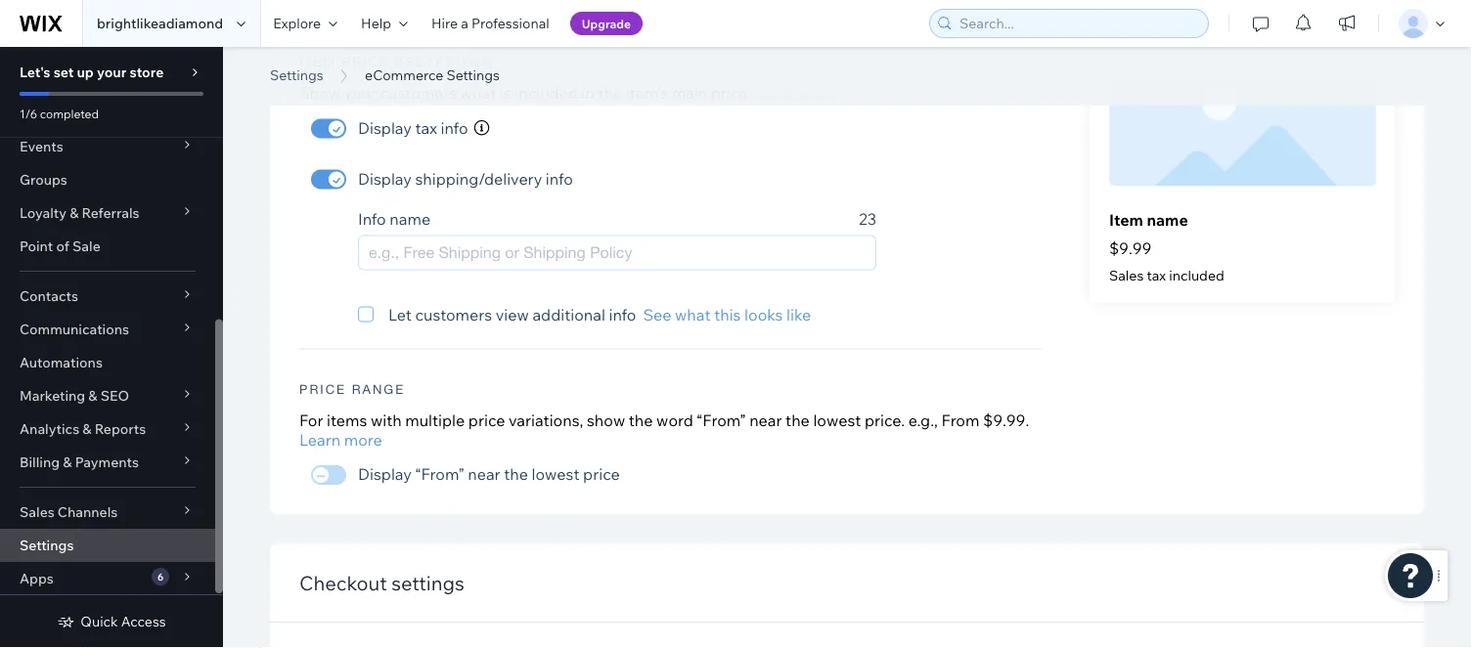 Task type: locate. For each thing, give the bounding box(es) containing it.
$9.99
[[1110, 239, 1152, 259]]

sales
[[1110, 267, 1144, 285], [20, 504, 55, 521]]

customers right the let
[[415, 305, 492, 325]]

1 horizontal spatial near
[[750, 411, 782, 431]]

0 vertical spatial price
[[342, 55, 389, 70]]

learn inside the for items with multiple price variations, show the word "from" near the lowest price. e.g., from $9.99. learn more
[[299, 431, 341, 451]]

& inside dropdown button
[[70, 205, 79, 222]]

price
[[342, 55, 389, 70], [299, 382, 346, 398]]

0 horizontal spatial what
[[461, 84, 496, 103]]

0 vertical spatial your
[[97, 64, 127, 81]]

0 vertical spatial item
[[299, 55, 337, 70]]

lowest inside the for items with multiple price variations, show the word "from" near the lowest price. e.g., from $9.99. learn more
[[814, 411, 862, 431]]

sales down $9.99
[[1110, 267, 1144, 285]]

price. inside the for items with multiple price variations, show the word "from" near the lowest price. e.g., from $9.99. learn more
[[865, 411, 905, 431]]

1 vertical spatial tax
[[1147, 267, 1167, 285]]

1 vertical spatial included
[[1170, 267, 1225, 285]]

info left info tooltip icon
[[441, 118, 468, 138]]

0 vertical spatial included
[[515, 84, 578, 103]]

0 horizontal spatial learn
[[299, 431, 341, 451]]

item for price
[[299, 55, 337, 70]]

Search... field
[[954, 10, 1203, 37]]

your right the up
[[97, 64, 127, 81]]

sales inside item name $9.99 sales tax included
[[1110, 267, 1144, 285]]

more
[[800, 84, 838, 103], [344, 431, 382, 451]]

display
[[358, 118, 412, 138], [358, 169, 412, 189], [358, 465, 412, 485]]

display down "with"
[[358, 465, 412, 485]]

groups
[[20, 171, 67, 188]]

2 vertical spatial info
[[609, 305, 637, 325]]

info for display shipping/delivery info
[[546, 169, 573, 189]]

what left is
[[461, 84, 496, 103]]

1 vertical spatial price.
[[865, 411, 905, 431]]

your
[[97, 64, 127, 81], [344, 84, 377, 103]]

learn
[[755, 84, 796, 103], [299, 431, 341, 451]]

1 horizontal spatial more
[[800, 84, 838, 103]]

tax inside item name $9.99 sales tax included
[[1147, 267, 1167, 285]]

item up $9.99
[[1110, 211, 1144, 230]]

sidebar element
[[0, 0, 223, 649]]

0 horizontal spatial included
[[515, 84, 578, 103]]

your right show
[[344, 84, 377, 103]]

1 vertical spatial price
[[299, 382, 346, 398]]

customers up display tax info
[[380, 84, 457, 103]]

item price breakdown
[[299, 55, 494, 70]]

0 vertical spatial sales
[[1110, 267, 1144, 285]]

name for item
[[1147, 211, 1189, 230]]

the
[[598, 84, 623, 103], [629, 411, 653, 431], [786, 411, 810, 431], [504, 465, 528, 485]]

item up show
[[299, 55, 337, 70]]

item for name
[[1110, 211, 1144, 230]]

settings link down channels on the left of the page
[[0, 529, 215, 563]]

"from" down multiple
[[415, 465, 465, 485]]

0 vertical spatial learn more link
[[755, 84, 838, 103]]

display up info name
[[358, 169, 412, 189]]

0 vertical spatial lowest
[[814, 411, 862, 431]]

2 vertical spatial display
[[358, 465, 412, 485]]

2 horizontal spatial info
[[609, 305, 637, 325]]

learn right main
[[755, 84, 796, 103]]

23
[[859, 209, 877, 229]]

name
[[390, 209, 431, 229], [1147, 211, 1189, 230]]

learn more link
[[755, 84, 838, 103], [299, 431, 382, 451]]

variations,
[[509, 411, 584, 431]]

access
[[121, 614, 166, 631]]

name for info
[[390, 209, 431, 229]]

sales down billing on the bottom left of page
[[20, 504, 55, 521]]

info left see on the left of the page
[[609, 305, 637, 325]]

0 horizontal spatial name
[[390, 209, 431, 229]]

1 horizontal spatial learn more link
[[755, 84, 838, 103]]

1 horizontal spatial tax
[[1147, 267, 1167, 285]]

what
[[461, 84, 496, 103], [675, 305, 711, 325]]

learn more link for show your customers what is included in the item's main price.
[[755, 84, 838, 103]]

1 horizontal spatial "from"
[[697, 411, 746, 431]]

3 display from the top
[[358, 465, 412, 485]]

"from"
[[697, 411, 746, 431], [415, 465, 465, 485]]

& right billing on the bottom left of page
[[63, 454, 72, 471]]

lowest down variations,
[[532, 465, 580, 485]]

view
[[496, 305, 529, 325]]

price down show
[[583, 465, 620, 485]]

with
[[371, 411, 402, 431]]

0 vertical spatial price.
[[711, 84, 751, 103]]

marketing & seo
[[20, 388, 129, 405]]

1 horizontal spatial info
[[546, 169, 573, 189]]

settings inside sidebar element
[[20, 537, 74, 554]]

0 horizontal spatial more
[[344, 431, 382, 451]]

show
[[587, 411, 626, 431]]

display shipping/delivery info
[[358, 169, 573, 189]]

customers
[[380, 84, 457, 103], [415, 305, 492, 325]]

price down help
[[342, 55, 389, 70]]

1 display from the top
[[358, 118, 412, 138]]

"from" inside the for items with multiple price variations, show the word "from" near the lowest price. e.g., from $9.99. learn more
[[697, 411, 746, 431]]

like
[[787, 305, 811, 325]]

0 vertical spatial display
[[358, 118, 412, 138]]

& for analytics
[[83, 421, 92, 438]]

1 vertical spatial your
[[344, 84, 377, 103]]

0 horizontal spatial info
[[441, 118, 468, 138]]

lowest left the e.g.,
[[814, 411, 862, 431]]

price.
[[711, 84, 751, 103], [865, 411, 905, 431]]

1 horizontal spatial sales
[[1110, 267, 1144, 285]]

1 horizontal spatial name
[[1147, 211, 1189, 230]]

0 horizontal spatial learn more link
[[299, 431, 382, 451]]

"from" right "word"
[[697, 411, 746, 431]]

is
[[500, 84, 511, 103]]

0 vertical spatial what
[[461, 84, 496, 103]]

see what this looks like link
[[643, 305, 811, 325]]

settings link
[[260, 66, 333, 85], [0, 529, 215, 563]]

& left reports
[[83, 421, 92, 438]]

e.g., Free Shipping or Shipping Policy text field
[[358, 236, 877, 271]]

range
[[352, 382, 405, 398]]

&
[[70, 205, 79, 222], [88, 388, 97, 405], [83, 421, 92, 438], [63, 454, 72, 471]]

0 vertical spatial settings link
[[260, 66, 333, 85]]

2 display from the top
[[358, 169, 412, 189]]

1 vertical spatial settings link
[[0, 529, 215, 563]]

1 vertical spatial price
[[583, 465, 620, 485]]

0 horizontal spatial lowest
[[532, 465, 580, 485]]

what left this
[[675, 305, 711, 325]]

name right info
[[390, 209, 431, 229]]

info
[[358, 209, 386, 229]]

of
[[56, 238, 69, 255]]

0 horizontal spatial "from"
[[415, 465, 465, 485]]

settings link inside sidebar element
[[0, 529, 215, 563]]

& right loyalty
[[70, 205, 79, 222]]

from
[[942, 411, 980, 431]]

& inside dropdown button
[[88, 388, 97, 405]]

tax left info tooltip icon
[[415, 118, 437, 138]]

1 horizontal spatial lowest
[[814, 411, 862, 431]]

0 horizontal spatial near
[[468, 465, 501, 485]]

1 horizontal spatial price.
[[865, 411, 905, 431]]

automations
[[20, 354, 103, 371]]

brightlikeadiamond
[[97, 15, 223, 32]]

sale
[[72, 238, 101, 255]]

completed
[[40, 106, 99, 121]]

name up $9.99
[[1147, 211, 1189, 230]]

0 vertical spatial info
[[441, 118, 468, 138]]

1 vertical spatial more
[[344, 431, 382, 451]]

0 horizontal spatial settings link
[[0, 529, 215, 563]]

1 horizontal spatial learn
[[755, 84, 796, 103]]

1 vertical spatial learn more link
[[299, 431, 382, 451]]

explore
[[273, 15, 321, 32]]

display down item price breakdown
[[358, 118, 412, 138]]

settings link down explore
[[260, 66, 333, 85]]

& left the 'seo'
[[88, 388, 97, 405]]

1 vertical spatial sales
[[20, 504, 55, 521]]

info right shipping/delivery
[[546, 169, 573, 189]]

included inside item name $9.99 sales tax included
[[1170, 267, 1225, 285]]

checkout settings
[[299, 571, 465, 596]]

sales channels button
[[0, 496, 215, 529]]

lowest
[[814, 411, 862, 431], [532, 465, 580, 485]]

1 vertical spatial lowest
[[532, 465, 580, 485]]

item inside item name $9.99 sales tax included
[[1110, 211, 1144, 230]]

1 vertical spatial learn
[[299, 431, 341, 451]]

ecommerce settings
[[270, 42, 624, 87], [365, 67, 500, 84]]

for
[[299, 411, 323, 431]]

price. left the e.g.,
[[865, 411, 905, 431]]

settings down professional
[[482, 42, 624, 87]]

info tooltip image
[[474, 120, 490, 136]]

help
[[361, 15, 391, 32]]

ecommerce down help
[[270, 42, 474, 87]]

1 vertical spatial info
[[546, 169, 573, 189]]

1 vertical spatial item
[[1110, 211, 1144, 230]]

0 vertical spatial "from"
[[697, 411, 746, 431]]

display for display tax info
[[358, 118, 412, 138]]

1 vertical spatial what
[[675, 305, 711, 325]]

name inside item name $9.99 sales tax included
[[1147, 211, 1189, 230]]

see
[[643, 305, 672, 325]]

0 horizontal spatial item
[[299, 55, 337, 70]]

0 vertical spatial customers
[[380, 84, 457, 103]]

price up for
[[299, 382, 346, 398]]

loyalty & referrals
[[20, 205, 140, 222]]

display "from" near the lowest price
[[358, 465, 620, 485]]

price right multiple
[[469, 411, 505, 431]]

0 horizontal spatial price
[[469, 411, 505, 431]]

settings up apps
[[20, 537, 74, 554]]

billing & payments button
[[0, 446, 215, 480]]

included
[[515, 84, 578, 103], [1170, 267, 1225, 285]]

contacts
[[20, 288, 78, 305]]

learn down "price range" on the bottom of the page
[[299, 431, 341, 451]]

let's set up your store
[[20, 64, 164, 81]]

1 vertical spatial "from"
[[415, 465, 465, 485]]

0 horizontal spatial sales
[[20, 504, 55, 521]]

settings up is
[[447, 67, 500, 84]]

learn more link for for items with multiple price variations, show the word "from" near the lowest price. e.g., from $9.99.
[[299, 431, 382, 451]]

included for is
[[515, 84, 578, 103]]

a
[[461, 15, 469, 32]]

tax down $9.99
[[1147, 267, 1167, 285]]

price. right main
[[711, 84, 751, 103]]

1 horizontal spatial item
[[1110, 211, 1144, 230]]

1 horizontal spatial price
[[583, 465, 620, 485]]

price
[[469, 411, 505, 431], [583, 465, 620, 485]]

settings up show
[[270, 67, 324, 84]]

1 horizontal spatial included
[[1170, 267, 1225, 285]]

1 vertical spatial display
[[358, 169, 412, 189]]

near
[[750, 411, 782, 431], [468, 465, 501, 485]]

& for billing
[[63, 454, 72, 471]]

1/6
[[20, 106, 37, 121]]

0 vertical spatial near
[[750, 411, 782, 431]]

0 vertical spatial tax
[[415, 118, 437, 138]]

0 horizontal spatial your
[[97, 64, 127, 81]]

ecommerce
[[270, 42, 474, 87], [365, 67, 444, 84]]

near inside the for items with multiple price variations, show the word "from" near the lowest price. e.g., from $9.99. learn more
[[750, 411, 782, 431]]

0 vertical spatial price
[[469, 411, 505, 431]]



Task type: describe. For each thing, give the bounding box(es) containing it.
contacts button
[[0, 280, 215, 313]]

0 vertical spatial more
[[800, 84, 838, 103]]

1 horizontal spatial settings link
[[260, 66, 333, 85]]

quick access button
[[57, 614, 166, 631]]

& for marketing
[[88, 388, 97, 405]]

1 horizontal spatial what
[[675, 305, 711, 325]]

loyalty
[[20, 205, 67, 222]]

professional
[[472, 15, 550, 32]]

info name
[[358, 209, 431, 229]]

help button
[[349, 0, 420, 47]]

display for display shipping/delivery info
[[358, 169, 412, 189]]

show your customers what is included in the item's main price. learn more
[[299, 84, 838, 103]]

events
[[20, 138, 63, 155]]

analytics
[[20, 421, 79, 438]]

point of sale
[[20, 238, 101, 255]]

upgrade
[[582, 16, 631, 31]]

included for tax
[[1170, 267, 1225, 285]]

info for display tax info
[[441, 118, 468, 138]]

let's
[[20, 64, 50, 81]]

1 horizontal spatial your
[[344, 84, 377, 103]]

store
[[130, 64, 164, 81]]

breakdown
[[395, 55, 494, 70]]

billing & payments
[[20, 454, 139, 471]]

marketing & seo button
[[0, 380, 215, 413]]

analytics & reports button
[[0, 413, 215, 446]]

in
[[582, 84, 595, 103]]

point of sale link
[[0, 230, 215, 263]]

items
[[327, 411, 367, 431]]

& for loyalty
[[70, 205, 79, 222]]

0 vertical spatial learn
[[755, 84, 796, 103]]

hire a professional
[[432, 15, 550, 32]]

reports
[[95, 421, 146, 438]]

payments
[[75, 454, 139, 471]]

marketing
[[20, 388, 85, 405]]

item's
[[626, 84, 668, 103]]

automations link
[[0, 346, 215, 380]]

checkout
[[299, 571, 387, 596]]

looks
[[745, 305, 783, 325]]

channels
[[58, 504, 118, 521]]

display for display "from" near the lowest price
[[358, 465, 412, 485]]

analytics & reports
[[20, 421, 146, 438]]

more inside the for items with multiple price variations, show the word "from" near the lowest price. e.g., from $9.99. learn more
[[344, 431, 382, 451]]

let
[[389, 305, 412, 325]]

communications
[[20, 321, 129, 338]]

0 horizontal spatial price.
[[711, 84, 751, 103]]

e.g.,
[[909, 411, 938, 431]]

multiple
[[405, 411, 465, 431]]

point
[[20, 238, 53, 255]]

1/6 completed
[[20, 106, 99, 121]]

1 vertical spatial near
[[468, 465, 501, 485]]

display tax info
[[358, 118, 468, 138]]

upgrade button
[[570, 12, 643, 35]]

up
[[77, 64, 94, 81]]

seo
[[100, 388, 129, 405]]

this
[[715, 305, 741, 325]]

sales channels
[[20, 504, 118, 521]]

loyalty & referrals button
[[0, 197, 215, 230]]

6
[[157, 571, 164, 583]]

ecommerce up display tax info
[[365, 67, 444, 84]]

let customers view additional info see what this looks like
[[389, 305, 811, 325]]

referrals
[[82, 205, 140, 222]]

hire
[[432, 15, 458, 32]]

1 vertical spatial customers
[[415, 305, 492, 325]]

quick
[[81, 614, 118, 631]]

set
[[54, 64, 74, 81]]

communications button
[[0, 313, 215, 346]]

additional
[[533, 305, 606, 325]]

0 horizontal spatial tax
[[415, 118, 437, 138]]

your inside sidebar element
[[97, 64, 127, 81]]

item name $9.99 sales tax included
[[1110, 211, 1225, 285]]

price inside the for items with multiple price variations, show the word "from" near the lowest price. e.g., from $9.99. learn more
[[469, 411, 505, 431]]

sales inside sales channels popup button
[[20, 504, 55, 521]]

for items with multiple price variations, show the word "from" near the lowest price. e.g., from $9.99. learn more
[[299, 411, 1030, 451]]

hire a professional link
[[420, 0, 561, 47]]

$9.99.
[[984, 411, 1030, 431]]

groups link
[[0, 163, 215, 197]]

events button
[[0, 130, 215, 163]]

show
[[299, 84, 340, 103]]

billing
[[20, 454, 60, 471]]

quick access
[[81, 614, 166, 631]]

settings
[[392, 571, 465, 596]]

apps
[[20, 571, 54, 588]]

price range
[[299, 382, 405, 398]]

main
[[672, 84, 708, 103]]

shipping/delivery
[[415, 169, 542, 189]]

word
[[657, 411, 694, 431]]



Task type: vqa. For each thing, say whether or not it's contained in the screenshot.
the rightmost Learn
yes



